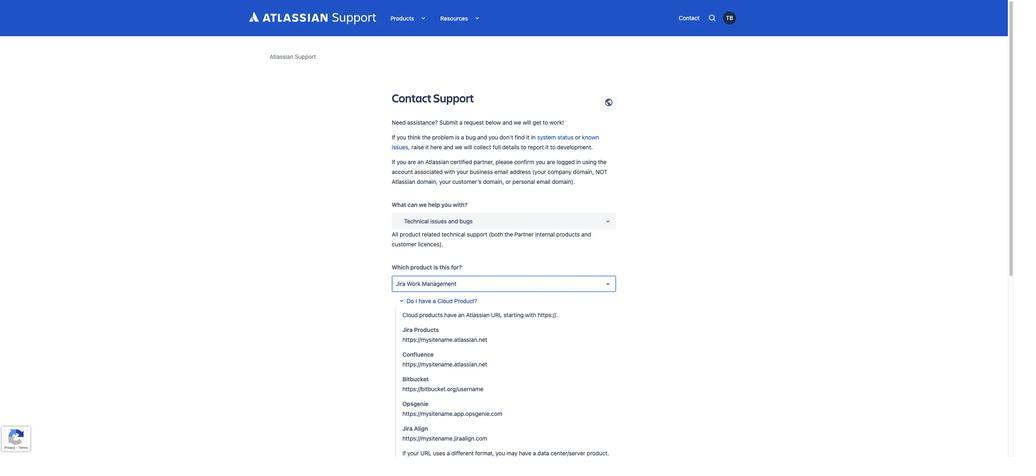Task type: vqa. For each thing, say whether or not it's contained in the screenshot.
option group containing Yes
no



Task type: describe. For each thing, give the bounding box(es) containing it.
1 vertical spatial with
[[526, 311, 537, 318]]

1 vertical spatial we
[[455, 144, 463, 151]]

support
[[467, 231, 488, 238]]

0 horizontal spatial in
[[532, 134, 536, 141]]

known issues
[[392, 134, 600, 151]]

products image
[[414, 13, 424, 23]]

products inside jira products https://mysitename.atlassian.net
[[414, 326, 439, 333]]

confluence https://mysitename.atlassian.net
[[403, 351, 488, 368]]

can
[[408, 201, 418, 208]]

account
[[392, 168, 413, 175]]

you up the account
[[397, 158, 407, 165]]

(both
[[489, 231, 503, 238]]

contact support
[[392, 90, 474, 106]]

think
[[408, 134, 421, 141]]

0 vertical spatial email
[[495, 168, 509, 175]]

it for , raise it here and we will collect full details to report it to development.
[[546, 144, 549, 151]]

address
[[510, 168, 531, 175]]

opsgenie
[[403, 400, 429, 407]]

it for if you think the problem is a bug and you don't find it in system status or
[[527, 134, 530, 141]]

center/server
[[551, 450, 586, 457]]

system status link
[[538, 134, 574, 141]]

domain).
[[552, 178, 575, 185]]

technical
[[404, 218, 429, 225]]

which
[[392, 264, 409, 271]]

need
[[392, 119, 406, 126]]

,
[[409, 144, 410, 151]]

you up (your
[[536, 158, 546, 165]]

request
[[464, 119, 484, 126]]

, raise it here and we will collect full details to report it to development.
[[409, 144, 593, 151]]

full
[[493, 144, 501, 151]]

opsgenie https://mysitename.app.opsgenie.com
[[403, 400, 503, 417]]

help
[[429, 201, 440, 208]]

product?
[[455, 298, 478, 304]]

report
[[528, 144, 544, 151]]

what can we help you with?
[[392, 201, 468, 208]]

business
[[470, 168, 493, 175]]

search page image
[[708, 14, 717, 23]]

for?
[[451, 264, 462, 271]]

if your url uses a different format, you may have a data center/server product.
[[403, 450, 610, 457]]

customer
[[392, 241, 417, 248]]

you right help
[[442, 201, 452, 208]]

products inside all product related technical support (both the partner internal products and customer licences).
[[557, 231, 580, 238]]

starting
[[504, 311, 524, 318]]

issues for technical issues and bugs
[[431, 218, 447, 225]]

contact for contact
[[679, 14, 700, 21]]

0 horizontal spatial cloud
[[403, 311, 418, 318]]

assistance?
[[408, 119, 438, 126]]

different
[[452, 450, 474, 457]]

open image
[[604, 279, 613, 289]]

align
[[414, 425, 428, 432]]

https://bitbucket.org/username
[[403, 385, 484, 392]]

to for work!
[[543, 119, 549, 126]]

collect
[[474, 144, 492, 151]]

known
[[582, 134, 600, 141]]

bug
[[466, 134, 476, 141]]

0 horizontal spatial your
[[408, 450, 419, 457]]

customer's
[[453, 178, 482, 185]]

https://.
[[538, 311, 558, 318]]

open image
[[604, 216, 613, 226]]

0 horizontal spatial we
[[419, 201, 427, 208]]

have for a
[[419, 298, 432, 304]]

2 are from the left
[[547, 158, 556, 165]]

a right submit
[[460, 119, 463, 126]]

licences).
[[418, 241, 444, 248]]

with?
[[453, 201, 468, 208]]

jira align https://mysitename.jiraalign.com
[[403, 425, 488, 442]]

you left think
[[397, 134, 407, 141]]

jira for jira align https://mysitename.jiraalign.com
[[403, 425, 413, 432]]

1 horizontal spatial is
[[456, 134, 460, 141]]

partner,
[[474, 158, 494, 165]]

1 are from the left
[[408, 158, 416, 165]]

a inside button
[[433, 298, 436, 304]]

format,
[[476, 450, 494, 457]]

jira for jira work management
[[396, 280, 406, 287]]

related
[[422, 231, 440, 238]]

https://mysitename.app.opsgenie.com
[[403, 410, 503, 417]]

jira for jira products https://mysitename.atlassian.net
[[403, 326, 413, 333]]

0 vertical spatial will
[[523, 119, 532, 126]]

problem
[[432, 134, 454, 141]]

1 horizontal spatial domain,
[[483, 178, 504, 185]]

bugs
[[460, 218, 473, 225]]

if for if you are an atlassian certified partner, please confirm you are logged in using the account associated with your business email address (your company domain, not atlassian domain, your customer's domain, or personal email domain).
[[392, 158, 395, 165]]

1 horizontal spatial or
[[576, 134, 581, 141]]

details
[[503, 144, 520, 151]]

1 vertical spatial products
[[420, 311, 443, 318]]

certified
[[451, 158, 472, 165]]

the inside if you are an atlassian certified partner, please confirm you are logged in using the account associated with your business email address (your company domain, not atlassian domain, your customer's domain, or personal email domain).
[[599, 158, 607, 165]]

technical issues and bugs
[[404, 218, 473, 225]]

development.
[[558, 144, 593, 151]]

this
[[440, 264, 450, 271]]

status
[[558, 134, 574, 141]]

get
[[533, 119, 542, 126]]

resources
[[441, 15, 468, 22]]

an for are
[[418, 158, 424, 165]]

bitbucket
[[403, 376, 429, 383]]

cloud products have an atlassian url starting with https://.
[[403, 311, 558, 318]]

an for have
[[459, 311, 465, 318]]

system
[[538, 134, 556, 141]]

to for report
[[521, 144, 527, 151]]

not
[[596, 168, 608, 175]]

products button
[[385, 12, 430, 24]]

here
[[431, 144, 442, 151]]

if you think the problem is a bug and you don't find it in system status or
[[392, 134, 582, 141]]

do i have a cloud product? button
[[392, 288, 483, 309]]

if for if your url uses a different format, you may have a data center/server product.
[[403, 450, 406, 457]]

with inside if you are an atlassian certified partner, please confirm you are logged in using the account associated with your business email address (your company domain, not atlassian domain, your customer's domain, or personal email domain).
[[445, 168, 456, 175]]

jira work management
[[396, 280, 457, 287]]

atlassian support link
[[270, 52, 316, 62]]

associated
[[415, 168, 443, 175]]



Task type: locate. For each thing, give the bounding box(es) containing it.
to
[[543, 119, 549, 126], [521, 144, 527, 151], [551, 144, 556, 151]]

0 horizontal spatial email
[[495, 168, 509, 175]]

1 vertical spatial jira
[[403, 326, 413, 333]]

an down product?
[[459, 311, 465, 318]]

1 https://mysitename.atlassian.net from the top
[[403, 336, 488, 343]]

or up development.
[[576, 134, 581, 141]]

you left may
[[496, 450, 506, 457]]

1 vertical spatial if
[[392, 158, 395, 165]]

below
[[486, 119, 501, 126]]

0 horizontal spatial products
[[420, 311, 443, 318]]

2 vertical spatial we
[[419, 201, 427, 208]]

support for contact support
[[434, 90, 474, 106]]

products inside button
[[391, 15, 414, 22]]

cloud down do
[[403, 311, 418, 318]]

1 horizontal spatial the
[[505, 231, 513, 238]]

0 vertical spatial product
[[400, 231, 421, 238]]

0 horizontal spatial contact
[[392, 90, 432, 106]]

jira products https://mysitename.atlassian.net
[[403, 326, 488, 343]]

have right may
[[519, 450, 532, 457]]

url left starting
[[491, 311, 502, 318]]

support down atlassian logo
[[295, 53, 316, 60]]

0 vertical spatial the
[[422, 134, 431, 141]]

if left 'uses'
[[403, 450, 406, 457]]

2 vertical spatial your
[[408, 450, 419, 457]]

have right i
[[419, 298, 432, 304]]

1 horizontal spatial have
[[445, 311, 457, 318]]

0 vertical spatial we
[[514, 119, 522, 126]]

support for atlassian support
[[295, 53, 316, 60]]

products right internal on the right bottom of page
[[557, 231, 580, 238]]

jira inside jira products https://mysitename.atlassian.net
[[403, 326, 413, 333]]

0 horizontal spatial have
[[419, 298, 432, 304]]

support
[[295, 53, 316, 60], [434, 90, 474, 106]]

1 horizontal spatial will
[[523, 119, 532, 126]]

if
[[392, 134, 395, 141], [392, 158, 395, 165], [403, 450, 406, 457]]

we up certified on the top of the page
[[455, 144, 463, 151]]

jira left align
[[403, 425, 413, 432]]

2 horizontal spatial domain,
[[574, 168, 594, 175]]

to down find
[[521, 144, 527, 151]]

product.
[[587, 450, 610, 457]]

products down do i have a cloud product? button
[[420, 311, 443, 318]]

1 horizontal spatial contact
[[679, 14, 700, 21]]

domain,
[[574, 168, 594, 175], [417, 178, 438, 185], [483, 178, 504, 185]]

contact up assistance?
[[392, 90, 432, 106]]

the up not
[[599, 158, 607, 165]]

cloud inside button
[[438, 298, 453, 304]]

if inside if you are an atlassian certified partner, please confirm you are logged in using the account associated with your business email address (your company domain, not atlassian domain, your customer's domain, or personal email domain).
[[392, 158, 395, 165]]

submit
[[440, 119, 458, 126]]

1 vertical spatial an
[[459, 311, 465, 318]]

jira left work
[[396, 280, 406, 287]]

work!
[[550, 119, 564, 126]]

an inside if you are an atlassian certified partner, please confirm you are logged in using the account associated with your business email address (your company domain, not atlassian domain, your customer's domain, or personal email domain).
[[418, 158, 424, 165]]

data
[[538, 450, 550, 457]]

issues for known issues
[[392, 144, 409, 151]]

atlassian logo image
[[249, 12, 376, 24]]

2 https://mysitename.atlassian.net from the top
[[403, 361, 488, 368]]

domain, down business
[[483, 178, 504, 185]]

jira inside jira align https://mysitename.jiraalign.com
[[403, 425, 413, 432]]

personal
[[513, 178, 535, 185]]

1 vertical spatial have
[[445, 311, 457, 318]]

domain, down the using
[[574, 168, 594, 175]]

https://mysitename.atlassian.net up bitbucket https://bitbucket.org/username in the left of the page
[[403, 361, 488, 368]]

have for an
[[445, 311, 457, 318]]

or
[[576, 134, 581, 141], [506, 178, 511, 185]]

0 horizontal spatial an
[[418, 158, 424, 165]]

1 vertical spatial will
[[464, 144, 473, 151]]

1 horizontal spatial we
[[455, 144, 463, 151]]

contact link
[[675, 12, 704, 24]]

0 vertical spatial have
[[419, 298, 432, 304]]

1 horizontal spatial issues
[[431, 218, 447, 225]]

1 horizontal spatial an
[[459, 311, 465, 318]]

will left "get"
[[523, 119, 532, 126]]

2 vertical spatial have
[[519, 450, 532, 457]]

product up customer on the bottom
[[400, 231, 421, 238]]

you up full at the left top of page
[[489, 134, 498, 141]]

1 horizontal spatial are
[[547, 158, 556, 165]]

0 vertical spatial products
[[391, 15, 414, 22]]

0 vertical spatial issues
[[392, 144, 409, 151]]

an up associated
[[418, 158, 424, 165]]

company
[[548, 168, 572, 175]]

contact inside contact link
[[679, 14, 700, 21]]

2 horizontal spatial we
[[514, 119, 522, 126]]

will
[[523, 119, 532, 126], [464, 144, 473, 151]]

contact for contact support
[[392, 90, 432, 106]]

in inside if you are an atlassian certified partner, please confirm you are logged in using the account associated with your business email address (your company domain, not atlassian domain, your customer's domain, or personal email domain).
[[577, 158, 581, 165]]

2 horizontal spatial have
[[519, 450, 532, 457]]

contact left search page icon
[[679, 14, 700, 21]]

1 horizontal spatial cloud
[[438, 298, 453, 304]]

1 vertical spatial issues
[[431, 218, 447, 225]]

please
[[496, 158, 513, 165]]

in left the using
[[577, 158, 581, 165]]

0 vertical spatial in
[[532, 134, 536, 141]]

1 horizontal spatial support
[[434, 90, 474, 106]]

technical
[[442, 231, 466, 238]]

confluence
[[403, 351, 434, 358]]

a right 'uses'
[[447, 450, 450, 457]]

0 vertical spatial your
[[457, 168, 469, 175]]

1 horizontal spatial to
[[543, 119, 549, 126]]

2 vertical spatial the
[[505, 231, 513, 238]]

the
[[422, 134, 431, 141], [599, 158, 607, 165], [505, 231, 513, 238]]

if for if you think the problem is a bug and you don't find it in system status or
[[392, 134, 395, 141]]

have inside button
[[419, 298, 432, 304]]

which product is this for?
[[392, 264, 462, 271]]

1 vertical spatial or
[[506, 178, 511, 185]]

to right "get"
[[543, 119, 549, 126]]

have down do i have a cloud product?
[[445, 311, 457, 318]]

2 horizontal spatial to
[[551, 144, 556, 151]]

1 vertical spatial is
[[434, 264, 438, 271]]

with down certified on the top of the page
[[445, 168, 456, 175]]

work
[[407, 280, 421, 287]]

bitbucket https://bitbucket.org/username
[[403, 376, 484, 392]]

we up find
[[514, 119, 522, 126]]

1 vertical spatial product
[[411, 264, 432, 271]]

email down please
[[495, 168, 509, 175]]

a
[[460, 119, 463, 126], [461, 134, 464, 141], [433, 298, 436, 304], [447, 450, 450, 457], [533, 450, 536, 457]]

atlassian support
[[270, 53, 316, 60]]

are up company
[[547, 158, 556, 165]]

0 vertical spatial https://mysitename.atlassian.net
[[403, 336, 488, 343]]

with left https://.
[[526, 311, 537, 318]]

jira
[[396, 280, 406, 287], [403, 326, 413, 333], [403, 425, 413, 432]]

is left bug on the left top of page
[[456, 134, 460, 141]]

0 horizontal spatial issues
[[392, 144, 409, 151]]

url
[[491, 311, 502, 318], [421, 450, 432, 457]]

it down system
[[546, 144, 549, 151]]

1 horizontal spatial url
[[491, 311, 502, 318]]

0 horizontal spatial domain,
[[417, 178, 438, 185]]

0 horizontal spatial it
[[426, 144, 429, 151]]

1 horizontal spatial email
[[537, 178, 551, 185]]

raise
[[412, 144, 424, 151]]

we
[[514, 119, 522, 126], [455, 144, 463, 151], [419, 201, 427, 208]]

0 vertical spatial is
[[456, 134, 460, 141]]

https://mysitename.atlassian.net
[[403, 336, 488, 343], [403, 361, 488, 368]]

1 horizontal spatial in
[[577, 158, 581, 165]]

your down align
[[408, 450, 419, 457]]

may
[[507, 450, 518, 457]]

confirm
[[515, 158, 535, 165]]

or inside if you are an atlassian certified partner, please confirm you are logged in using the account associated with your business email address (your company domain, not atlassian domain, your customer's domain, or personal email domain).
[[506, 178, 511, 185]]

issues up related
[[431, 218, 447, 225]]

your
[[457, 168, 469, 175], [440, 178, 451, 185], [408, 450, 419, 457]]

the right think
[[422, 134, 431, 141]]

will down bug on the left top of page
[[464, 144, 473, 151]]

if you are an atlassian certified partner, please confirm you are logged in using the account associated with your business email address (your company domain, not atlassian domain, your customer's domain, or personal email domain).
[[392, 158, 608, 185]]

internal
[[536, 231, 555, 238]]

0 vertical spatial products
[[557, 231, 580, 238]]

all
[[392, 231, 399, 238]]

0 horizontal spatial or
[[506, 178, 511, 185]]

url left 'uses'
[[421, 450, 432, 457]]

2 horizontal spatial your
[[457, 168, 469, 175]]

a left the data in the right bottom of the page
[[533, 450, 536, 457]]

2 vertical spatial if
[[403, 450, 406, 457]]

products
[[557, 231, 580, 238], [420, 311, 443, 318]]

0 horizontal spatial support
[[295, 53, 316, 60]]

1 horizontal spatial your
[[440, 178, 451, 185]]

0 vertical spatial contact
[[679, 14, 700, 21]]

management
[[422, 280, 457, 287]]

product up jira work management
[[411, 264, 432, 271]]

cloud down management
[[438, 298, 453, 304]]

what
[[392, 201, 407, 208]]

2 horizontal spatial it
[[546, 144, 549, 151]]

0 vertical spatial an
[[418, 158, 424, 165]]

and inside all product related technical support (both the partner internal products and customer licences).
[[582, 231, 592, 238]]

1 vertical spatial cloud
[[403, 311, 418, 318]]

uses
[[433, 450, 446, 457]]

https://mysitename.atlassian.net up confluence https://mysitename.atlassian.net
[[403, 336, 488, 343]]

your down associated
[[440, 178, 451, 185]]

0 horizontal spatial the
[[422, 134, 431, 141]]

contact
[[679, 14, 700, 21], [392, 90, 432, 106]]

1 vertical spatial your
[[440, 178, 451, 185]]

support up submit
[[434, 90, 474, 106]]

(your
[[533, 168, 546, 175]]

jira up "confluence"
[[403, 326, 413, 333]]

it
[[527, 134, 530, 141], [426, 144, 429, 151], [546, 144, 549, 151]]

1 horizontal spatial products
[[557, 231, 580, 238]]

it right find
[[527, 134, 530, 141]]

resources dropdown image
[[468, 13, 478, 23]]

1 horizontal spatial it
[[527, 134, 530, 141]]

2 vertical spatial jira
[[403, 425, 413, 432]]

0 vertical spatial with
[[445, 168, 456, 175]]

0 vertical spatial support
[[295, 53, 316, 60]]

it left here
[[426, 144, 429, 151]]

a left bug on the left top of page
[[461, 134, 464, 141]]

do i have a cloud product?
[[407, 298, 478, 304]]

if up the account
[[392, 158, 395, 165]]

0 vertical spatial url
[[491, 311, 502, 318]]

domain, down associated
[[417, 178, 438, 185]]

known issues link
[[392, 134, 600, 151]]

the right '(both' in the bottom of the page
[[505, 231, 513, 238]]

2 horizontal spatial the
[[599, 158, 607, 165]]

the inside all product related technical support (both the partner internal products and customer licences).
[[505, 231, 513, 238]]

1 vertical spatial products
[[414, 326, 439, 333]]

issues down think
[[392, 144, 409, 151]]

0 horizontal spatial is
[[434, 264, 438, 271]]

product for all
[[400, 231, 421, 238]]

0 vertical spatial jira
[[396, 280, 406, 287]]

have
[[419, 298, 432, 304], [445, 311, 457, 318], [519, 450, 532, 457]]

or left the personal
[[506, 178, 511, 185]]

partner
[[515, 231, 534, 238]]

with
[[445, 168, 456, 175], [526, 311, 537, 318]]

find
[[515, 134, 525, 141]]

are
[[408, 158, 416, 165], [547, 158, 556, 165]]

your down certified on the top of the page
[[457, 168, 469, 175]]

product inside all product related technical support (both the partner internal products and customer licences).
[[400, 231, 421, 238]]

0 horizontal spatial are
[[408, 158, 416, 165]]

https://mysitename.jiraalign.com
[[403, 435, 488, 442]]

0 horizontal spatial will
[[464, 144, 473, 151]]

1 vertical spatial email
[[537, 178, 551, 185]]

we right can
[[419, 201, 427, 208]]

product for which
[[411, 264, 432, 271]]

you
[[397, 134, 407, 141], [489, 134, 498, 141], [397, 158, 407, 165], [536, 158, 546, 165], [442, 201, 452, 208], [496, 450, 506, 457]]

email down (your
[[537, 178, 551, 185]]

issues inside "known issues"
[[392, 144, 409, 151]]

0 horizontal spatial url
[[421, 450, 432, 457]]

0 vertical spatial or
[[576, 134, 581, 141]]

is left this
[[434, 264, 438, 271]]

0 horizontal spatial with
[[445, 168, 456, 175]]

logged
[[557, 158, 575, 165]]

1 horizontal spatial with
[[526, 311, 537, 318]]

email
[[495, 168, 509, 175], [537, 178, 551, 185]]

support inside atlassian support link
[[295, 53, 316, 60]]

are up the account
[[408, 158, 416, 165]]

1 vertical spatial support
[[434, 90, 474, 106]]

0 vertical spatial cloud
[[438, 298, 453, 304]]

1 vertical spatial contact
[[392, 90, 432, 106]]

1 vertical spatial in
[[577, 158, 581, 165]]

if down "need"
[[392, 134, 395, 141]]

need assistance? submit a request below and we will get to work!
[[392, 119, 564, 126]]

1 vertical spatial url
[[421, 450, 432, 457]]

1 vertical spatial https://mysitename.atlassian.net
[[403, 361, 488, 368]]

a right i
[[433, 298, 436, 304]]

using
[[583, 158, 597, 165]]

0 vertical spatial if
[[392, 134, 395, 141]]

do
[[407, 298, 414, 304]]

atlassian
[[270, 53, 293, 60], [426, 158, 449, 165], [392, 178, 416, 185], [466, 311, 490, 318]]

issues
[[392, 144, 409, 151], [431, 218, 447, 225]]

0 horizontal spatial to
[[521, 144, 527, 151]]

to down system status link
[[551, 144, 556, 151]]

don't
[[500, 134, 514, 141]]

in up 'report'
[[532, 134, 536, 141]]

1 vertical spatial the
[[599, 158, 607, 165]]

account avatar image
[[724, 11, 737, 24]]



